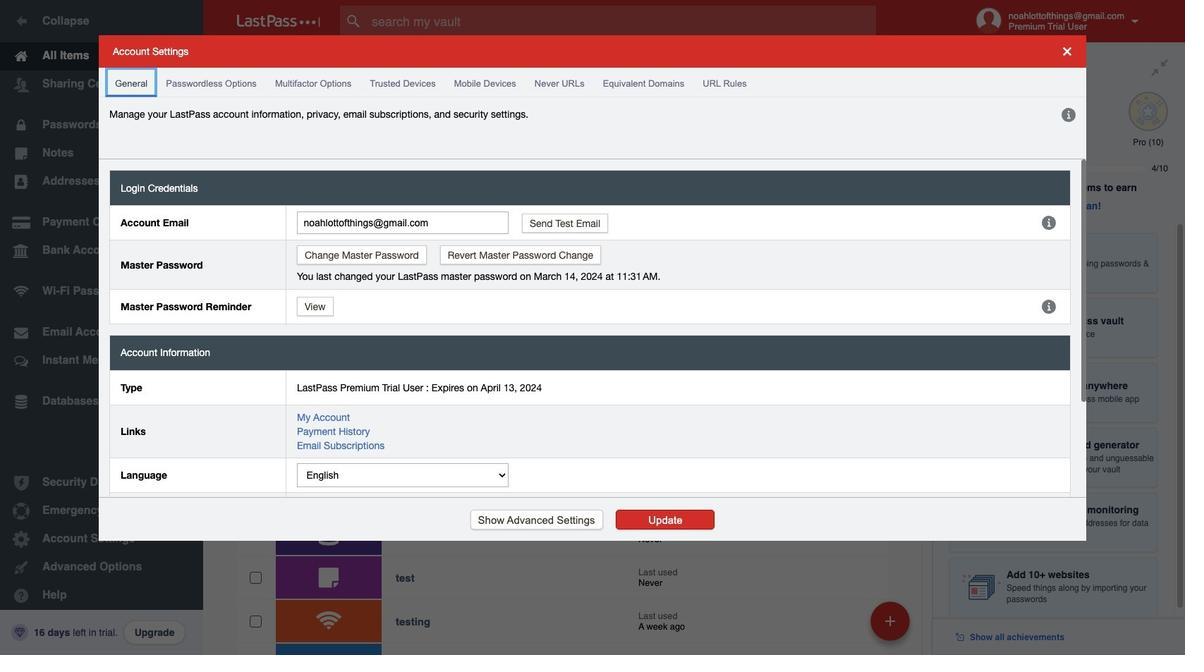 Task type: vqa. For each thing, say whether or not it's contained in the screenshot.
text field
no



Task type: locate. For each thing, give the bounding box(es) containing it.
Search search field
[[340, 6, 904, 37]]

lastpass image
[[237, 15, 320, 28]]



Task type: describe. For each thing, give the bounding box(es) containing it.
main navigation navigation
[[0, 0, 203, 655]]

vault options navigation
[[203, 42, 932, 85]]

search my vault text field
[[340, 6, 904, 37]]

new item navigation
[[865, 597, 918, 655]]

new item image
[[885, 616, 895, 626]]



